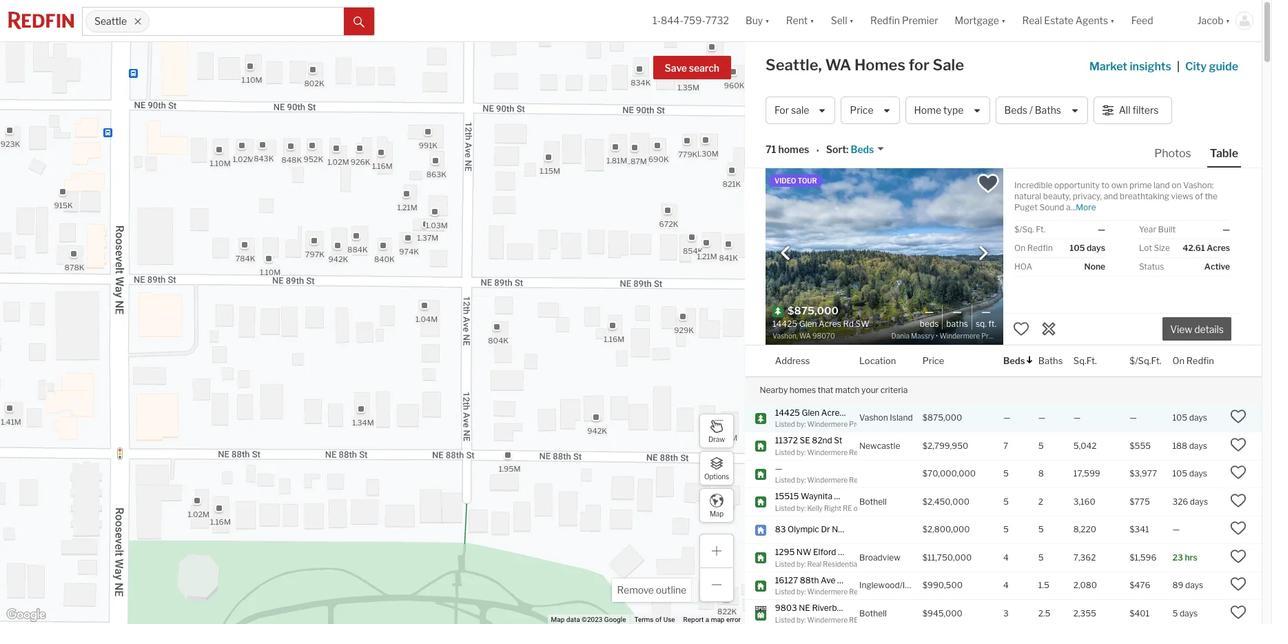 Task type: vqa. For each thing, say whether or not it's contained in the screenshot.
left Viola
no



Task type: describe. For each thing, give the bounding box(es) containing it.
redfin inside redfin premier button
[[871, 15, 901, 26]]

llc
[[887, 504, 900, 512]]

riverbend
[[813, 603, 852, 613]]

and
[[1105, 191, 1119, 201]]

favorite this home image for 5 days
[[1231, 604, 1247, 621]]

remove
[[617, 584, 654, 596]]

rent ▾ button
[[778, 0, 823, 41]]

— inside — listed by: windermere real estate/east
[[776, 463, 783, 473]]

1 vertical spatial 105 days
[[1173, 413, 1208, 423]]

built
[[1159, 224, 1177, 234]]

1 horizontal spatial acres
[[1208, 243, 1231, 253]]

island
[[890, 413, 913, 423]]

terms of use link
[[635, 616, 676, 623]]

1.21m 1.37m
[[397, 202, 438, 243]]

0 vertical spatial 105
[[1070, 243, 1086, 253]]

1295 nw elford dr listed by: real residential broadview
[[776, 547, 901, 568]]

23
[[1173, 552, 1184, 563]]

0 vertical spatial favorite this home image
[[1014, 321, 1030, 337]]

vashon:
[[1184, 180, 1215, 190]]

1295
[[776, 547, 795, 557]]

— up 7
[[1004, 413, 1011, 423]]

active
[[1205, 261, 1231, 272]]

windermere inside 16127 88th ave ne listed by: windermere real estate js
[[808, 588, 848, 596]]

google
[[605, 616, 626, 623]]

for sale
[[775, 104, 810, 116]]

3,160
[[1074, 496, 1096, 507]]

privacy,
[[1074, 191, 1103, 201]]

of inside 15515 waynita way ne listed by: kelly right re of seattle llc
[[854, 504, 861, 512]]

buy ▾
[[746, 15, 770, 26]]

criteria
[[881, 385, 908, 395]]

0 vertical spatial price button
[[842, 97, 900, 124]]

802k
[[304, 79, 324, 88]]

2 horizontal spatial 1.16m
[[604, 334, 625, 344]]

favorite this home image for 89 days
[[1231, 576, 1247, 593]]

8,220
[[1074, 524, 1097, 535]]

days up 326 days
[[1190, 468, 1208, 479]]

elford
[[814, 547, 837, 557]]

9803 ne riverbend dr unit a-104 listed by: windermere re greenwood
[[776, 603, 907, 624]]

draw
[[709, 435, 725, 443]]

by: inside '11372 se 82nd st listed by: windermere real estate/east'
[[797, 448, 806, 456]]

none
[[1085, 261, 1106, 272]]

1.15m
[[540, 166, 560, 176]]

▾ for rent ▾
[[810, 15, 815, 26]]

1.21m for 1.21m 1.37m
[[397, 202, 417, 212]]

incredible
[[1015, 180, 1053, 190]]

hoa
[[1015, 261, 1033, 272]]

0 horizontal spatial 1.16m
[[210, 517, 231, 527]]

x-out this home image
[[1041, 321, 1058, 337]]

listed inside 14425 glen acres rd sw listed by: windermere professional prtnrs
[[776, 420, 796, 428]]

$775
[[1130, 496, 1151, 507]]

terms
[[635, 616, 654, 623]]

map
[[711, 616, 725, 623]]

960k
[[724, 80, 745, 90]]

bothell for ne
[[860, 496, 887, 507]]

beds left baths button
[[1004, 355, 1026, 366]]

1 vertical spatial on redfin
[[1173, 355, 1215, 366]]

favorite button checkbox
[[977, 172, 1001, 195]]

acres inside 14425 glen acres rd sw listed by: windermere professional prtnrs
[[822, 407, 844, 418]]

5 up 8
[[1039, 441, 1045, 451]]

listed inside 1295 nw elford dr listed by: real residential broadview
[[776, 560, 796, 568]]

real inside — listed by: windermere real estate/east
[[850, 476, 864, 484]]

estate/east inside '11372 se 82nd st listed by: windermere real estate/east'
[[866, 448, 903, 456]]

ne for 15515 waynita way ne
[[854, 491, 865, 501]]

sort :
[[827, 144, 849, 155]]

840k
[[374, 254, 395, 264]]

$/sq.
[[1015, 224, 1035, 234]]

buy ▾ button
[[738, 0, 778, 41]]

1 horizontal spatial 1.16m
[[372, 161, 392, 171]]

beds inside button
[[1005, 104, 1028, 116]]

year built
[[1140, 224, 1177, 234]]

real inside '11372 se 82nd st listed by: windermere real estate/east'
[[850, 448, 864, 456]]

$990,500
[[923, 580, 963, 591]]

options button
[[700, 451, 734, 485]]

nw inside 1295 nw elford dr listed by: real residential broadview
[[797, 547, 812, 557]]

2 vertical spatial 1.10m
[[260, 268, 280, 277]]

google image
[[3, 606, 49, 624]]

outline
[[656, 584, 687, 596]]

71
[[766, 144, 777, 155]]

— inside — baths
[[953, 305, 963, 318]]

16127 88th ave ne link
[[776, 575, 849, 586]]

listed inside — listed by: windermere real estate/east
[[776, 476, 796, 484]]

listed inside 16127 88th ave ne listed by: windermere real estate js
[[776, 588, 796, 596]]

by: inside 1295 nw elford dr listed by: real residential broadview
[[797, 560, 806, 568]]

right
[[825, 504, 842, 512]]

952k
[[303, 155, 323, 164]]

insights
[[1130, 60, 1172, 73]]

market
[[1090, 60, 1128, 73]]

redfin inside on redfin "button"
[[1187, 355, 1215, 366]]

buy
[[746, 15, 764, 26]]

seattle inside 15515 waynita way ne listed by: kelly right re of seattle llc
[[862, 504, 885, 512]]

favorite this home image for 326 days
[[1231, 492, 1247, 509]]

search
[[689, 62, 720, 74]]

188 days
[[1173, 441, 1208, 451]]

next button image
[[977, 246, 991, 260]]

estate/east inside — listed by: windermere real estate/east
[[866, 476, 903, 484]]

991k
[[419, 140, 438, 150]]

home
[[915, 104, 942, 116]]

2 horizontal spatial 1.02m
[[327, 157, 349, 167]]

15515 waynita way ne listed by: kelly right re of seattle llc
[[776, 491, 900, 512]]

days up none
[[1088, 243, 1106, 253]]

options
[[705, 472, 730, 480]]

1.41m
[[0, 417, 21, 427]]

2.5
[[1039, 608, 1051, 618]]

2 vertical spatial baths
[[1039, 355, 1064, 366]]

2 vertical spatial favorite this home image
[[1231, 520, 1247, 537]]

windermere inside — listed by: windermere real estate/east
[[808, 476, 848, 484]]

for sale button
[[766, 97, 836, 124]]

— up the 23
[[1173, 524, 1181, 535]]

— up 5,042
[[1074, 413, 1081, 423]]

dr for riverbend
[[854, 603, 863, 613]]

1 vertical spatial 105
[[1173, 413, 1188, 423]]

submit search image
[[354, 16, 365, 27]]

se
[[800, 435, 811, 445]]

homes for nearby
[[790, 385, 816, 395]]

redfin premier button
[[863, 0, 947, 41]]

1 vertical spatial price
[[923, 355, 945, 366]]

11372
[[776, 435, 799, 445]]

ft. inside — sq. ft.
[[989, 318, 997, 329]]

that
[[818, 385, 834, 395]]

jacob ▾
[[1198, 15, 1231, 26]]

by: inside — listed by: windermere real estate/east
[[797, 476, 806, 484]]

unit
[[865, 603, 881, 613]]

89
[[1173, 580, 1184, 591]]

5 up the 1.5
[[1039, 552, 1045, 563]]

days for $775
[[1191, 496, 1209, 507]]

915k
[[54, 200, 73, 210]]

88th
[[800, 575, 820, 585]]

— up the $555
[[1130, 413, 1138, 423]]

jacob
[[1198, 15, 1224, 26]]

estate inside real estate agents ▾ link
[[1045, 15, 1074, 26]]

bothell for dr
[[860, 608, 887, 618]]

$/sq. ft.
[[1015, 224, 1046, 234]]

use
[[664, 616, 676, 623]]

— up 42.61 acres
[[1223, 224, 1231, 234]]

view details link
[[1163, 316, 1232, 341]]

▾ for buy ▾
[[766, 15, 770, 26]]

beds left — baths
[[920, 318, 939, 329]]

nearby
[[760, 385, 788, 395]]

5 left 2
[[1004, 496, 1009, 507]]

2
[[1039, 496, 1044, 507]]

104
[[892, 603, 907, 613]]

326
[[1173, 496, 1189, 507]]

remove outline button
[[613, 579, 692, 602]]

1.5
[[1039, 580, 1050, 591]]

beds / baths
[[1005, 104, 1062, 116]]

olympic
[[788, 524, 820, 535]]

seattle,
[[766, 56, 823, 74]]

listed inside 9803 ne riverbend dr unit a-104 listed by: windermere re greenwood
[[776, 615, 796, 624]]

dr for elford
[[839, 547, 848, 557]]

834k
[[631, 78, 651, 88]]

by: inside 9803 ne riverbend dr unit a-104 listed by: windermere re greenwood
[[797, 615, 806, 624]]

83
[[776, 524, 786, 535]]

sell ▾ button
[[831, 0, 854, 41]]

— up 8
[[1039, 413, 1046, 423]]

the
[[1206, 191, 1219, 201]]

926k
[[350, 157, 370, 167]]

1-
[[653, 15, 661, 26]]

1 vertical spatial 1.10m
[[210, 159, 230, 168]]

— inside — beds
[[925, 305, 935, 318]]

data
[[567, 616, 580, 623]]

89 days
[[1173, 580, 1204, 591]]

sell
[[831, 15, 848, 26]]

real inside 16127 88th ave ne listed by: windermere real estate js
[[850, 588, 864, 596]]

days for —
[[1190, 413, 1208, 423]]

2 vertical spatial of
[[656, 616, 662, 623]]

sound
[[1040, 202, 1065, 212]]

by: inside 16127 88th ave ne listed by: windermere real estate js
[[797, 588, 806, 596]]

15515
[[776, 491, 800, 501]]

1.30m
[[697, 149, 719, 158]]

favorite this home image for 188 days
[[1231, 436, 1247, 453]]

1.35m
[[678, 83, 699, 92]]

2 vertical spatial 105 days
[[1173, 468, 1208, 479]]

©2023
[[582, 616, 603, 623]]

map for map data ©2023 google
[[551, 616, 565, 623]]



Task type: locate. For each thing, give the bounding box(es) containing it.
report a map error link
[[684, 616, 741, 623]]

— down and
[[1099, 224, 1106, 234]]

— up sq.
[[982, 305, 991, 318]]

0 horizontal spatial nw
[[797, 547, 812, 557]]

0 vertical spatial ne
[[854, 491, 865, 501]]

8
[[1039, 468, 1045, 479]]

favorite this home image for 23 hrs
[[1231, 548, 1247, 565]]

location
[[860, 355, 897, 366]]

1.34m
[[352, 418, 374, 427]]

2 horizontal spatial dr
[[854, 603, 863, 613]]

1 horizontal spatial ft.
[[1037, 224, 1046, 234]]

▾ inside sell ▾ dropdown button
[[850, 15, 854, 26]]

estate/east down professional
[[866, 448, 903, 456]]

days right 89
[[1186, 580, 1204, 591]]

0 vertical spatial baths
[[1036, 104, 1062, 116]]

city guide link
[[1186, 59, 1242, 75]]

listed down the 9803
[[776, 615, 796, 624]]

0 horizontal spatial on redfin
[[1015, 243, 1053, 253]]

$2,450,000
[[923, 496, 970, 507]]

views
[[1172, 191, 1194, 201]]

3 by: from the top
[[797, 476, 806, 484]]

by: down 1295 nw elford dr link
[[797, 560, 806, 568]]

1 vertical spatial 942k
[[587, 426, 607, 436]]

1 horizontal spatial estate
[[1045, 15, 1074, 26]]

1 listed from the top
[[776, 420, 796, 428]]

1 vertical spatial baths
[[947, 318, 969, 329]]

ft. right the $/sq.
[[1037, 224, 1046, 234]]

797k
[[305, 250, 324, 259]]

2 vertical spatial redfin
[[1187, 355, 1215, 366]]

0 vertical spatial nw
[[832, 524, 847, 535]]

0 horizontal spatial on
[[1015, 243, 1026, 253]]

0 vertical spatial 1.16m
[[372, 161, 392, 171]]

beds left /
[[1005, 104, 1028, 116]]

1 vertical spatial homes
[[790, 385, 816, 395]]

days for $401
[[1180, 608, 1199, 618]]

ne right the 9803
[[799, 603, 811, 613]]

0 vertical spatial map
[[710, 509, 724, 518]]

0 horizontal spatial ne
[[799, 603, 811, 613]]

0 vertical spatial bothell
[[860, 496, 887, 507]]

1.21m left 841k
[[697, 251, 717, 261]]

beds button left baths button
[[1004, 345, 1034, 376]]

105 down the 188
[[1173, 468, 1188, 479]]

re down way
[[844, 504, 853, 512]]

1 horizontal spatial of
[[854, 504, 861, 512]]

st
[[835, 435, 843, 445]]

ne inside 9803 ne riverbend dr unit a-104 listed by: windermere re greenwood
[[799, 603, 811, 613]]

23 hrs
[[1173, 552, 1198, 563]]

map region
[[0, 0, 819, 624]]

2 favorite this home image from the top
[[1231, 436, 1247, 453]]

heading
[[773, 304, 885, 341]]

4 ▾ from the left
[[1002, 15, 1006, 26]]

848k
[[281, 155, 302, 165]]

baths right /
[[1036, 104, 1062, 116]]

1 vertical spatial estate/east
[[866, 476, 903, 484]]

on redfin down $/sq. ft.
[[1015, 243, 1053, 253]]

2 vertical spatial dr
[[854, 603, 863, 613]]

1 vertical spatial on
[[1173, 355, 1185, 366]]

1 vertical spatial of
[[854, 504, 861, 512]]

acres up active
[[1208, 243, 1231, 253]]

map inside button
[[710, 509, 724, 518]]

ne inside 15515 waynita way ne listed by: kelly right re of seattle llc
[[854, 491, 865, 501]]

7 by: from the top
[[797, 615, 806, 624]]

0 vertical spatial dr
[[822, 524, 831, 535]]

4 by: from the top
[[797, 504, 806, 512]]

report a map error
[[684, 616, 741, 623]]

vashon
[[860, 413, 889, 423]]

ne inside 16127 88th ave ne listed by: windermere real estate js
[[838, 575, 849, 585]]

6 favorite this home image from the top
[[1231, 604, 1247, 621]]

▾ for sell ▾
[[850, 15, 854, 26]]

2 bothell from the top
[[860, 608, 887, 618]]

0 horizontal spatial price button
[[842, 97, 900, 124]]

homes inside 71 homes •
[[779, 144, 810, 155]]

re inside 15515 waynita way ne listed by: kelly right re of seattle llc
[[844, 504, 853, 512]]

real up 9803 ne riverbend dr unit a-104 link
[[850, 588, 864, 596]]

on down the view on the bottom right
[[1173, 355, 1185, 366]]

land
[[1154, 180, 1171, 190]]

7,362
[[1074, 552, 1097, 563]]

dr left unit
[[854, 603, 863, 613]]

0 vertical spatial on
[[1015, 243, 1026, 253]]

0 vertical spatial on redfin
[[1015, 243, 1053, 253]]

2 listed from the top
[[776, 448, 796, 456]]

14425 glen acres rd sw link
[[776, 407, 873, 419]]

105 days up "188 days"
[[1173, 413, 1208, 423]]

nw right '1295'
[[797, 547, 812, 557]]

0 horizontal spatial beds button
[[849, 143, 886, 156]]

1.03m
[[426, 221, 448, 231]]

2 horizontal spatial redfin
[[1187, 355, 1215, 366]]

0 horizontal spatial price
[[851, 104, 874, 116]]

929k
[[674, 325, 694, 335]]

1 ▾ from the left
[[766, 15, 770, 26]]

price down seattle, wa homes for sale
[[851, 104, 874, 116]]

redfin down $/sq. ft.
[[1028, 243, 1053, 253]]

0 horizontal spatial 942k
[[328, 254, 348, 264]]

0 vertical spatial ft.
[[1037, 224, 1046, 234]]

map left data
[[551, 616, 565, 623]]

$70,000,000
[[923, 468, 976, 479]]

days down 89 days
[[1180, 608, 1199, 618]]

dr right olympic
[[822, 524, 831, 535]]

nw
[[832, 524, 847, 535], [797, 547, 812, 557]]

windermere inside 9803 ne riverbend dr unit a-104 listed by: windermere re greenwood
[[808, 615, 848, 624]]

804k
[[488, 336, 509, 346]]

1.21m inside 1.21m 1.37m
[[397, 202, 417, 212]]

1 vertical spatial favorite this home image
[[1231, 464, 1247, 481]]

0 horizontal spatial 1.02m
[[188, 510, 209, 519]]

listed down 16127
[[776, 588, 796, 596]]

to
[[1102, 180, 1110, 190]]

0 vertical spatial beds button
[[849, 143, 886, 156]]

beds right :
[[851, 144, 875, 155]]

real up — listed by: windermere real estate/east
[[850, 448, 864, 456]]

1.21m up 1.37m
[[397, 202, 417, 212]]

by: inside 14425 glen acres rd sw listed by: windermere professional prtnrs
[[797, 420, 806, 428]]

▾ right buy on the top of the page
[[766, 15, 770, 26]]

ne
[[854, 491, 865, 501], [838, 575, 849, 585], [799, 603, 811, 613]]

1 vertical spatial estate
[[866, 588, 886, 596]]

▾ for jacob ▾
[[1226, 15, 1231, 26]]

1 horizontal spatial map
[[710, 509, 724, 518]]

▾ inside buy ▾ dropdown button
[[766, 15, 770, 26]]

map for map
[[710, 509, 724, 518]]

1 horizontal spatial price button
[[923, 345, 945, 376]]

4 favorite this home image from the top
[[1231, 548, 1247, 565]]

on inside "button"
[[1173, 355, 1185, 366]]

favorite this home image for 105 days
[[1231, 408, 1247, 425]]

0 horizontal spatial acres
[[822, 407, 844, 418]]

$/sq.ft.
[[1130, 355, 1162, 366]]

$2,799,950
[[923, 441, 969, 451]]

3 windermere from the top
[[808, 476, 848, 484]]

nearby homes that match your criteria
[[760, 385, 908, 395]]

▾ right mortgage
[[1002, 15, 1006, 26]]

0 vertical spatial 942k
[[328, 254, 348, 264]]

0 vertical spatial 4
[[1004, 552, 1009, 563]]

6 listed from the top
[[776, 588, 796, 596]]

923k
[[0, 139, 20, 149]]

759-
[[684, 15, 706, 26]]

beds button right sort
[[849, 143, 886, 156]]

price down — beds
[[923, 355, 945, 366]]

5 down 2
[[1039, 524, 1045, 535]]

5 favorite this home image from the top
[[1231, 576, 1247, 593]]

▾ inside rent ▾ dropdown button
[[810, 15, 815, 26]]

2 horizontal spatial of
[[1196, 191, 1204, 201]]

bothell left the 104
[[860, 608, 887, 618]]

by: left kelly
[[797, 504, 806, 512]]

1 horizontal spatial seattle
[[862, 504, 885, 512]]

1 estate/east from the top
[[866, 448, 903, 456]]

0 vertical spatial 1.10m
[[241, 75, 262, 84]]

2 ▾ from the left
[[810, 15, 815, 26]]

1 vertical spatial dr
[[839, 547, 848, 557]]

5 down 7
[[1004, 468, 1009, 479]]

favorite this home image
[[1014, 321, 1030, 337], [1231, 464, 1247, 481], [1231, 520, 1247, 537]]

1.21m for 1.21m
[[697, 251, 717, 261]]

0 vertical spatial of
[[1196, 191, 1204, 201]]

all filters
[[1120, 104, 1159, 116]]

on redfin down view details
[[1173, 355, 1215, 366]]

— inside — sq. ft.
[[982, 305, 991, 318]]

by: down "88th"
[[797, 588, 806, 596]]

all filters button
[[1094, 97, 1173, 124]]

1-844-759-7732
[[653, 15, 730, 26]]

None search field
[[149, 8, 344, 35]]

listed down 11372
[[776, 448, 796, 456]]

1 horizontal spatial ne
[[838, 575, 849, 585]]

3 favorite this home image from the top
[[1231, 492, 1247, 509]]

0 vertical spatial re
[[844, 504, 853, 512]]

of
[[1196, 191, 1204, 201], [854, 504, 861, 512], [656, 616, 662, 623]]

1 horizontal spatial 1.02m
[[233, 155, 254, 164]]

baths left sq.
[[947, 318, 969, 329]]

real estate agents ▾ link
[[1023, 0, 1115, 41]]

1 horizontal spatial 1.21m
[[697, 251, 717, 261]]

1 vertical spatial redfin
[[1028, 243, 1053, 253]]

remove seattle image
[[134, 17, 142, 26]]

residential
[[824, 560, 859, 568]]

5 right $2,800,000
[[1004, 524, 1009, 535]]

re down 9803 ne riverbend dr unit a-104 link
[[850, 615, 859, 624]]

ne for 16127 88th ave ne
[[838, 575, 849, 585]]

by: down se
[[797, 448, 806, 456]]

by: down the 9803
[[797, 615, 806, 624]]

listed inside 15515 waynita way ne listed by: kelly right re of seattle llc
[[776, 504, 796, 512]]

redfin down view details
[[1187, 355, 1215, 366]]

1 vertical spatial 1.16m
[[604, 334, 625, 344]]

days up "188 days"
[[1190, 413, 1208, 423]]

$555
[[1130, 441, 1152, 451]]

1 by: from the top
[[797, 420, 806, 428]]

details
[[1195, 324, 1225, 335]]

1 horizontal spatial on
[[1173, 355, 1185, 366]]

1 vertical spatial 1.21m
[[697, 251, 717, 261]]

1 vertical spatial acres
[[822, 407, 844, 418]]

on up the hoa
[[1015, 243, 1026, 253]]

days for $476
[[1186, 580, 1204, 591]]

5 ▾ from the left
[[1111, 15, 1115, 26]]

beds button
[[849, 143, 886, 156], [1004, 345, 1034, 376]]

1 4 from the top
[[1004, 552, 1009, 563]]

▾ for mortgage ▾
[[1002, 15, 1006, 26]]

1 horizontal spatial nw
[[832, 524, 847, 535]]

match
[[836, 385, 860, 395]]

baths inside button
[[1036, 104, 1062, 116]]

1 vertical spatial bothell
[[860, 608, 887, 618]]

2 vertical spatial ne
[[799, 603, 811, 613]]

feed button
[[1124, 0, 1190, 41]]

4 listed from the top
[[776, 504, 796, 512]]

days right 326
[[1191, 496, 1209, 507]]

0 horizontal spatial seattle
[[94, 15, 127, 27]]

by: up 15515
[[797, 476, 806, 484]]

real estate agents ▾ button
[[1015, 0, 1124, 41]]

windermere inside 14425 glen acres rd sw listed by: windermere professional prtnrs
[[808, 420, 848, 428]]

— right — beds
[[953, 305, 963, 318]]

2 horizontal spatial ne
[[854, 491, 865, 501]]

2 estate/east from the top
[[866, 476, 903, 484]]

view details
[[1171, 324, 1225, 335]]

1 horizontal spatial on redfin
[[1173, 355, 1215, 366]]

0 horizontal spatial redfin
[[871, 15, 901, 26]]

0 horizontal spatial 1.21m
[[397, 202, 417, 212]]

listed
[[776, 420, 796, 428], [776, 448, 796, 456], [776, 476, 796, 484], [776, 504, 796, 512], [776, 560, 796, 568], [776, 588, 796, 596], [776, 615, 796, 624]]

acres left rd at right
[[822, 407, 844, 418]]

5 by: from the top
[[797, 560, 806, 568]]

2 4 from the top
[[1004, 580, 1009, 591]]

dr inside 1295 nw elford dr listed by: real residential broadview
[[839, 547, 848, 557]]

0 horizontal spatial map
[[551, 616, 565, 623]]

ave
[[821, 575, 836, 585]]

1 vertical spatial ne
[[838, 575, 849, 585]]

0 vertical spatial 105 days
[[1070, 243, 1106, 253]]

windermere down '82nd'
[[808, 448, 848, 456]]

844-
[[661, 15, 684, 26]]

0 vertical spatial acres
[[1208, 243, 1231, 253]]

0 vertical spatial 1.21m
[[397, 202, 417, 212]]

real inside dropdown button
[[1023, 15, 1043, 26]]

windermere down riverbend
[[808, 615, 848, 624]]

of down 'vashon:'
[[1196, 191, 1204, 201]]

4
[[1004, 552, 1009, 563], [1004, 580, 1009, 591]]

year
[[1140, 224, 1157, 234]]

video tour
[[775, 177, 818, 185]]

days for $555
[[1190, 441, 1208, 451]]

previous button image
[[779, 246, 793, 260]]

1 favorite this home image from the top
[[1231, 408, 1247, 425]]

price button down — beds
[[923, 345, 945, 376]]

listed down 14425
[[776, 420, 796, 428]]

listed inside '11372 se 82nd st listed by: windermere real estate/east'
[[776, 448, 796, 456]]

4 for 5
[[1004, 552, 1009, 563]]

4 windermere from the top
[[808, 588, 848, 596]]

sale
[[792, 104, 810, 116]]

1 vertical spatial seattle
[[862, 504, 885, 512]]

1 windermere from the top
[[808, 420, 848, 428]]

real right mortgage ▾
[[1023, 15, 1043, 26]]

estate left agents
[[1045, 15, 1074, 26]]

▾ inside mortgage ▾ dropdown button
[[1002, 15, 1006, 26]]

photo of 14425 glen acres rd sw, vashon, wa 98070 image
[[766, 168, 1004, 345]]

real up way
[[850, 476, 864, 484]]

— down 11372
[[776, 463, 783, 473]]

1 horizontal spatial price
[[923, 355, 945, 366]]

windermere down ave
[[808, 588, 848, 596]]

favorite button image
[[977, 172, 1001, 195]]

2,355
[[1074, 608, 1097, 618]]

0 horizontal spatial dr
[[822, 524, 831, 535]]

5 windermere from the top
[[808, 615, 848, 624]]

105 days down "188 days"
[[1173, 468, 1208, 479]]

sale
[[933, 56, 965, 74]]

by:
[[797, 420, 806, 428], [797, 448, 806, 456], [797, 476, 806, 484], [797, 504, 806, 512], [797, 560, 806, 568], [797, 588, 806, 596], [797, 615, 806, 624]]

kelly
[[808, 504, 823, 512]]

by: down glen in the right of the page
[[797, 420, 806, 428]]

dr up 'residential'
[[839, 547, 848, 557]]

0 horizontal spatial of
[[656, 616, 662, 623]]

baths button
[[1039, 345, 1064, 376]]

1 horizontal spatial beds button
[[1004, 345, 1034, 376]]

1 horizontal spatial dr
[[839, 547, 848, 557]]

16127
[[776, 575, 799, 585]]

js
[[888, 588, 895, 596]]

dr inside 9803 ne riverbend dr unit a-104 listed by: windermere re greenwood
[[854, 603, 863, 613]]

more link
[[1077, 202, 1097, 212]]

3 listed from the top
[[776, 476, 796, 484]]

of left use
[[656, 616, 662, 623]]

estate
[[1045, 15, 1074, 26], [866, 588, 886, 596]]

favorite this home image
[[1231, 408, 1247, 425], [1231, 436, 1247, 453], [1231, 492, 1247, 509], [1231, 548, 1247, 565], [1231, 576, 1247, 593], [1231, 604, 1247, 621]]

— left — baths
[[925, 305, 935, 318]]

7 listed from the top
[[776, 615, 796, 624]]

windermere inside '11372 se 82nd st listed by: windermere real estate/east'
[[808, 448, 848, 456]]

professional
[[850, 420, 890, 428]]

1 vertical spatial nw
[[797, 547, 812, 557]]

real inside 1295 nw elford dr listed by: real residential broadview
[[808, 560, 822, 568]]

2 by: from the top
[[797, 448, 806, 456]]

map down the options
[[710, 509, 724, 518]]

sell ▾ button
[[823, 0, 863, 41]]

estate/east up llc
[[866, 476, 903, 484]]

real down 1295 nw elford dr link
[[808, 560, 822, 568]]

by: inside 15515 waynita way ne listed by: kelly right re of seattle llc
[[797, 504, 806, 512]]

▾ right the "rent"
[[810, 15, 815, 26]]

863k
[[426, 169, 447, 179]]

— sq. ft.
[[976, 305, 997, 329]]

ne right way
[[854, 491, 865, 501]]

0 vertical spatial seattle
[[94, 15, 127, 27]]

6 by: from the top
[[797, 588, 806, 596]]

sq.ft.
[[1074, 355, 1098, 366]]

0 vertical spatial price
[[851, 104, 874, 116]]

0 vertical spatial estate
[[1045, 15, 1074, 26]]

105 up the 188
[[1173, 413, 1188, 423]]

homes left that
[[790, 385, 816, 395]]

days right the 188
[[1190, 441, 1208, 451]]

windermere down 14425 glen acres rd sw link
[[808, 420, 848, 428]]

3 ▾ from the left
[[850, 15, 854, 26]]

0 horizontal spatial estate
[[866, 588, 886, 596]]

broadview
[[860, 552, 901, 563]]

6 ▾ from the left
[[1226, 15, 1231, 26]]

map button
[[700, 488, 734, 523]]

map data ©2023 google
[[551, 616, 626, 623]]

2 vertical spatial 105
[[1173, 468, 1188, 479]]

1.61m
[[717, 433, 738, 443]]

homes for 71
[[779, 144, 810, 155]]

estate inside 16127 88th ave ne listed by: windermere real estate js
[[866, 588, 886, 596]]

price button up :
[[842, 97, 900, 124]]

14425 glen acres rd sw listed by: windermere professional prtnrs
[[776, 407, 912, 428]]

more
[[1077, 202, 1097, 212]]

71 homes •
[[766, 144, 820, 156]]

1 vertical spatial beds button
[[1004, 345, 1034, 376]]

seattle left llc
[[862, 504, 885, 512]]

report
[[684, 616, 704, 623]]

1 vertical spatial price button
[[923, 345, 945, 376]]

mortgage ▾ button
[[947, 0, 1015, 41]]

redfin left premier
[[871, 15, 901, 26]]

2 windermere from the top
[[808, 448, 848, 456]]

1 bothell from the top
[[860, 496, 887, 507]]

re inside 9803 ne riverbend dr unit a-104 listed by: windermere re greenwood
[[850, 615, 859, 624]]

bothell right way
[[860, 496, 887, 507]]

1 horizontal spatial redfin
[[1028, 243, 1053, 253]]

1 vertical spatial map
[[551, 616, 565, 623]]

days
[[1088, 243, 1106, 253], [1190, 413, 1208, 423], [1190, 441, 1208, 451], [1190, 468, 1208, 479], [1191, 496, 1209, 507], [1186, 580, 1204, 591], [1180, 608, 1199, 618]]

1 vertical spatial 4
[[1004, 580, 1009, 591]]

baths down the x-out this home icon
[[1039, 355, 1064, 366]]

5 listed from the top
[[776, 560, 796, 568]]

▾ inside real estate agents ▾ link
[[1111, 15, 1115, 26]]

5 down 89
[[1173, 608, 1179, 618]]

188
[[1173, 441, 1188, 451]]

windermere up 15515 waynita way ne link
[[808, 476, 848, 484]]

nw down the right
[[832, 524, 847, 535]]

11372 se 82nd st listed by: windermere real estate/east
[[776, 435, 903, 456]]

105 up none
[[1070, 243, 1086, 253]]

seattle left remove seattle icon
[[94, 15, 127, 27]]

884k
[[347, 245, 368, 254]]

/
[[1030, 104, 1034, 116]]

estate/east
[[866, 448, 903, 456], [866, 476, 903, 484]]

5,042
[[1074, 441, 1097, 451]]

of inside the incredible opportunity to own prime land on vashon: natural beauty, privacy, and breathtaking views of the puget sound a...
[[1196, 191, 1204, 201]]

4 for 1.5
[[1004, 580, 1009, 591]]

0 horizontal spatial ft.
[[989, 318, 997, 329]]

326 days
[[1173, 496, 1209, 507]]



